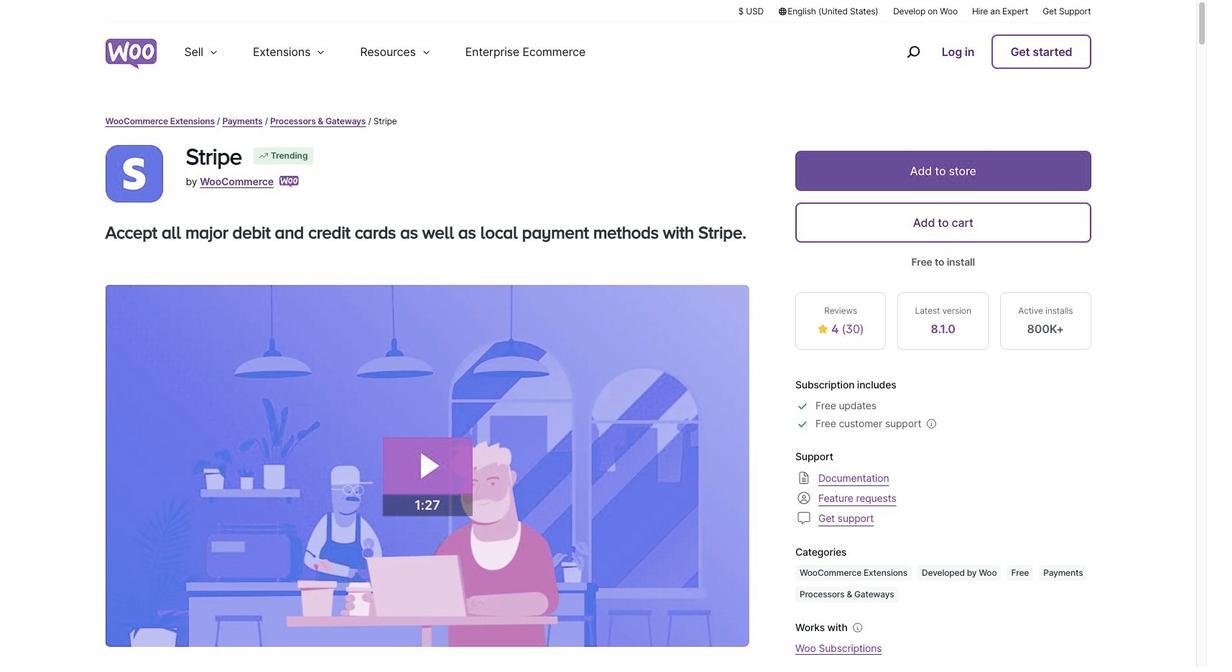 Task type: locate. For each thing, give the bounding box(es) containing it.
extra information image
[[924, 417, 939, 432]]

breadcrumb element
[[105, 115, 1091, 128]]

product icon image
[[105, 145, 163, 203]]

circle user image
[[795, 490, 813, 507]]

developed by woocommerce image
[[279, 176, 299, 188]]

search image
[[902, 40, 925, 63]]



Task type: vqa. For each thing, say whether or not it's contained in the screenshot.
official
no



Task type: describe. For each thing, give the bounding box(es) containing it.
message image
[[795, 510, 813, 527]]

circle info image
[[851, 621, 865, 635]]

service navigation menu element
[[876, 28, 1091, 75]]

arrow trend up image
[[258, 150, 269, 162]]

file lines image
[[795, 470, 813, 487]]



